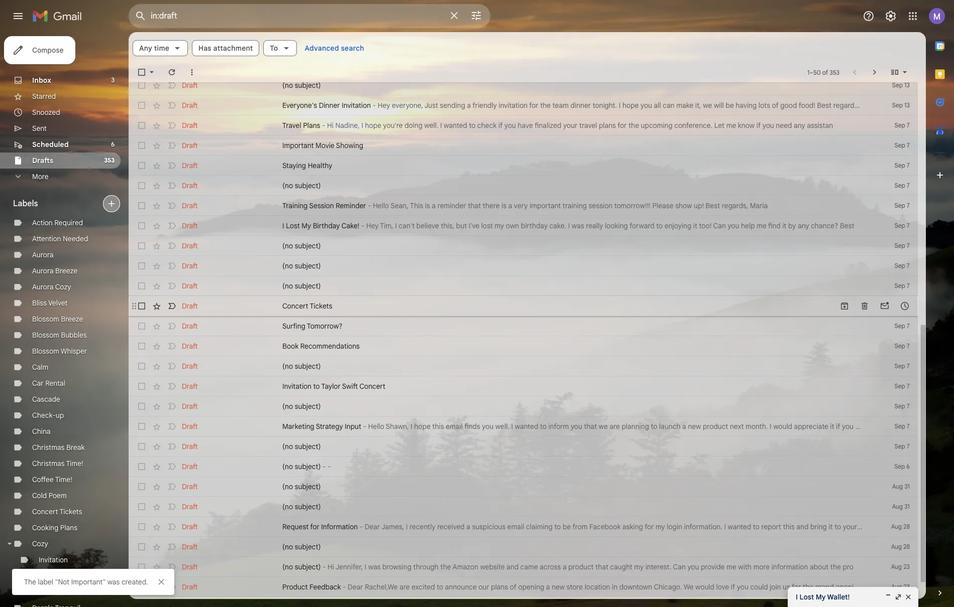 Task type: vqa. For each thing, say whether or not it's contained in the screenshot.
Marketing
yes



Task type: locate. For each thing, give the bounding box(es) containing it.
tickets inside labels navigation
[[60, 508, 82, 517]]

0 vertical spatial we
[[703, 101, 712, 110]]

-
[[373, 101, 376, 110], [322, 121, 325, 130], [368, 201, 371, 211], [361, 222, 365, 231], [363, 423, 366, 432], [323, 463, 326, 472], [328, 463, 331, 472], [360, 523, 363, 532], [323, 563, 326, 572], [343, 583, 346, 592]]

that left there
[[468, 201, 481, 211]]

wanted left inform
[[515, 423, 538, 432]]

7 subject) from the top
[[295, 402, 321, 412]]

10 (no from the top
[[282, 483, 293, 492]]

car rental
[[32, 379, 65, 388]]

is
[[425, 201, 430, 211], [502, 201, 507, 211]]

6 (no from the top
[[282, 362, 293, 371]]

lost for i lost my wallet!
[[800, 593, 814, 602]]

any right 'need' on the right top
[[794, 121, 805, 130]]

2 blossom from the top
[[32, 331, 59, 340]]

information
[[321, 523, 358, 532]]

1 horizontal spatial was
[[368, 563, 381, 572]]

plans for cooking
[[60, 524, 77, 533]]

your
[[563, 121, 578, 130], [843, 523, 857, 532]]

0 horizontal spatial this
[[432, 423, 444, 432]]

17 row from the top
[[129, 397, 918, 417]]

of right "our"
[[510, 583, 517, 592]]

regards, left maria
[[722, 201, 748, 211]]

the left grand on the right of the page
[[803, 583, 813, 592]]

this
[[432, 423, 444, 432], [783, 523, 795, 532]]

tickets inside row
[[310, 302, 332, 311]]

2 horizontal spatial wanted
[[728, 523, 751, 532]]

1 horizontal spatial your
[[843, 523, 857, 532]]

1 horizontal spatial my
[[816, 593, 826, 602]]

11 draft from the top
[[182, 282, 198, 291]]

sep 13
[[892, 81, 910, 89], [892, 101, 910, 109]]

my left birthday
[[302, 222, 311, 231]]

clear search image
[[444, 6, 464, 26]]

2 28 from the top
[[903, 544, 910, 551]]

1 vertical spatial 28
[[903, 544, 910, 551]]

hope right tonight.
[[623, 101, 639, 110]]

1 13 from the top
[[904, 81, 910, 89]]

0 horizontal spatial new
[[552, 583, 565, 592]]

the label "not important" was created. alert
[[12, 23, 938, 596]]

0 horizontal spatial plans
[[60, 524, 77, 533]]

new right launch
[[688, 423, 701, 432]]

time! down break
[[66, 460, 83, 469]]

1 vertical spatial 23
[[904, 584, 910, 591]]

for
[[529, 101, 538, 110], [618, 121, 627, 130], [310, 523, 319, 532], [645, 523, 654, 532], [792, 583, 801, 592]]

1 horizontal spatial can
[[713, 222, 726, 231]]

was left really
[[572, 222, 584, 231]]

18 draft from the top
[[182, 423, 198, 432]]

it left by
[[782, 222, 787, 231]]

concert
[[282, 302, 308, 311], [360, 382, 385, 391], [32, 508, 58, 517]]

1 horizontal spatial be
[[726, 101, 734, 110]]

subject) for 21th row from the top of the main content containing any time
[[295, 483, 321, 492]]

believe
[[416, 222, 439, 231]]

None checkbox
[[137, 80, 147, 90], [137, 100, 147, 111], [137, 523, 147, 533], [137, 563, 147, 573], [137, 80, 147, 90], [137, 100, 147, 111], [137, 523, 147, 533], [137, 563, 147, 573]]

3 sep 7 from the top
[[895, 162, 910, 169]]

0 vertical spatial be
[[726, 101, 734, 110]]

of right 50
[[822, 69, 828, 76]]

you left the provide
[[688, 563, 699, 572]]

0 vertical spatial would
[[773, 423, 792, 432]]

know
[[738, 121, 755, 130]]

lost
[[481, 222, 493, 231]]

1 vertical spatial tickets
[[60, 508, 82, 517]]

0 vertical spatial concert tickets
[[282, 302, 332, 311]]

22 draft from the top
[[182, 503, 198, 512]]

5 subject) from the top
[[295, 282, 321, 291]]

8 row from the top
[[129, 216, 918, 236]]

to button
[[263, 40, 297, 56]]

1 vertical spatial christmas
[[32, 460, 64, 469]]

0 vertical spatial regards,
[[833, 101, 860, 110]]

concert inside concert tickets link
[[282, 302, 308, 311]]

plans right "our"
[[491, 583, 508, 592]]

toolbar
[[835, 301, 915, 312]]

0 vertical spatial aug 28
[[891, 524, 910, 531]]

0 vertical spatial aug 23
[[891, 564, 910, 571]]

a left 'very'
[[508, 201, 512, 211]]

time! up the poem
[[55, 476, 72, 485]]

25 row from the top
[[129, 558, 918, 578]]

0 horizontal spatial plans
[[491, 583, 508, 592]]

1 horizontal spatial concert tickets
[[282, 302, 332, 311]]

1 vertical spatial are
[[400, 583, 410, 592]]

row
[[129, 75, 918, 95], [129, 95, 918, 116], [129, 116, 918, 136], [129, 136, 918, 156], [129, 156, 918, 176], [129, 176, 918, 196], [129, 196, 918, 216], [129, 216, 918, 236], [129, 236, 918, 256], [129, 256, 918, 276], [129, 276, 918, 296], [129, 296, 918, 317], [129, 317, 918, 337], [129, 337, 918, 357], [129, 357, 918, 377], [129, 377, 918, 397], [129, 397, 918, 417], [129, 417, 918, 437], [129, 437, 918, 457], [129, 457, 918, 477], [129, 477, 918, 497], [129, 497, 918, 518], [129, 518, 918, 538], [129, 538, 918, 558], [129, 558, 918, 578], [129, 578, 918, 598]]

1 horizontal spatial dear
[[365, 523, 380, 532]]

1 vertical spatial plans
[[491, 583, 508, 592]]

2 aurora from the top
[[32, 267, 53, 276]]

26 row from the top
[[129, 578, 918, 598]]

8 subject) from the top
[[295, 443, 321, 452]]

2 vertical spatial cozy
[[32, 572, 48, 581]]

email left finds
[[446, 423, 463, 432]]

3 7 from the top
[[907, 162, 910, 169]]

wanted left report
[[728, 523, 751, 532]]

concert tickets link
[[282, 301, 830, 312], [32, 508, 82, 517]]

lots
[[759, 101, 770, 110]]

11 (no from the top
[[282, 503, 293, 512]]

blossom down blossom breeze
[[32, 331, 59, 340]]

0 vertical spatial email
[[446, 423, 463, 432]]

snoozed
[[32, 108, 60, 117]]

0 vertical spatial sep 13
[[892, 81, 910, 89]]

0 vertical spatial 353
[[830, 69, 840, 76]]

toggle split pane mode image
[[890, 67, 900, 77]]

11 (no subject) from the top
[[282, 543, 321, 552]]

1 vertical spatial 353
[[104, 157, 115, 164]]

i right month. on the right bottom
[[770, 423, 772, 432]]

hey up you're
[[378, 101, 390, 110]]

11 (no subject) link from the top
[[282, 543, 863, 553]]

cozy up velvet
[[55, 283, 71, 292]]

can
[[713, 222, 726, 231], [673, 563, 686, 572]]

it left too!
[[693, 222, 697, 231]]

my right caught
[[634, 563, 644, 572]]

9 sep 7 from the top
[[895, 282, 910, 290]]

cooking plans link
[[32, 524, 77, 533]]

not important switch for seventh row from the top
[[167, 201, 177, 211]]

0 horizontal spatial 353
[[104, 157, 115, 164]]

main menu image
[[12, 10, 24, 22]]

(no subject) for 26th row from the bottom
[[282, 81, 321, 90]]

for right invitation
[[529, 101, 538, 110]]

1 vertical spatial 6
[[907, 463, 910, 471]]

1 vertical spatial was
[[368, 563, 381, 572]]

9 (no from the top
[[282, 463, 293, 472]]

10 sep 7 from the top
[[895, 323, 910, 330]]

can right interest.
[[673, 563, 686, 572]]

1 vertical spatial blossom
[[32, 331, 59, 340]]

surfing tomorrow? link
[[282, 322, 863, 332]]

invitation left taylor
[[282, 382, 312, 391]]

sent
[[32, 124, 47, 133]]

2 (no from the top
[[282, 181, 293, 190]]

close image
[[904, 594, 912, 602]]

7 (no subject) from the top
[[282, 402, 321, 412]]

main content
[[129, 0, 926, 600]]

9 not important switch from the top
[[167, 322, 177, 332]]

needed
[[63, 235, 88, 244]]

0 vertical spatial my
[[302, 222, 311, 231]]

new left store
[[552, 583, 565, 592]]

16 row from the top
[[129, 377, 918, 397]]

hope right "shawn," on the left bottom
[[414, 423, 431, 432]]

christmas time! link
[[32, 460, 83, 469]]

16 sep 7 from the top
[[895, 443, 910, 451]]

4 (no subject) link from the top
[[282, 261, 863, 271]]

1 horizontal spatial well.
[[495, 423, 510, 432]]

8 sep 7 from the top
[[895, 262, 910, 270]]

if right know
[[757, 121, 761, 130]]

7 draft from the top
[[182, 201, 198, 211]]

are left the excited
[[400, 583, 410, 592]]

2 vertical spatial invitation
[[39, 556, 68, 565]]

10 (no subject) from the top
[[282, 503, 321, 512]]

the left upcoming
[[629, 121, 639, 130]]

13 not important switch from the top
[[167, 402, 177, 412]]

1 horizontal spatial lost
[[800, 593, 814, 602]]

14 sep 7 from the top
[[895, 403, 910, 411]]

1 horizontal spatial plans
[[303, 121, 320, 130]]

best right food!
[[817, 101, 832, 110]]

dear left james,
[[365, 523, 380, 532]]

blossom for blossom bubbles
[[32, 331, 59, 340]]

(no subject) link for 19th row from the top
[[282, 442, 863, 452]]

10 not important switch from the top
[[167, 342, 177, 352]]

by
[[788, 222, 796, 231]]

1 vertical spatial would
[[695, 583, 714, 592]]

search mail image
[[132, 7, 150, 25]]

chance?
[[811, 222, 838, 231]]

(no subject) for 16th row from the bottom of the main content containing any time
[[282, 282, 321, 291]]

0 horizontal spatial concert tickets link
[[32, 508, 82, 517]]

cozy for cozy ocean
[[32, 572, 48, 581]]

1 sep 7 from the top
[[895, 122, 910, 129]]

you right inform
[[571, 423, 582, 432]]

can
[[663, 101, 675, 110]]

1 vertical spatial well.
[[495, 423, 510, 432]]

my left login
[[656, 523, 665, 532]]

hello left "shawn," on the left bottom
[[368, 423, 384, 432]]

month.
[[746, 423, 768, 432]]

action required link
[[32, 219, 83, 228]]

353
[[830, 69, 840, 76], [104, 157, 115, 164]]

breeze
[[55, 267, 77, 276], [61, 315, 83, 324]]

was inside alert
[[107, 578, 120, 587]]

2 vertical spatial aurora
[[32, 283, 53, 292]]

not important switch for 19th row from the top
[[167, 442, 177, 452]]

china link
[[32, 428, 51, 437]]

love
[[716, 583, 729, 592]]

2 subject) from the top
[[295, 181, 321, 190]]

0 vertical spatial dear
[[365, 523, 380, 532]]

asking
[[623, 523, 643, 532]]

0 horizontal spatial concert tickets
[[32, 508, 82, 517]]

staying
[[282, 161, 306, 170]]

13 (no from the top
[[282, 563, 293, 572]]

lost for i lost my birthday cake! - hey tim, i can't believe this, but i've lost my own birthday cake. i was really looking forward to enjoying it too! can you help me find it by any chance? best
[[286, 222, 300, 231]]

plans for travel
[[303, 121, 320, 130]]

cold
[[32, 492, 47, 501]]

i right information.
[[724, 523, 726, 532]]

26 draft from the top
[[182, 583, 198, 592]]

0 vertical spatial this
[[432, 423, 444, 432]]

6 (no subject) link from the top
[[282, 362, 863, 372]]

important movie showing
[[282, 141, 363, 150]]

3 not important switch from the top
[[167, 201, 177, 211]]

find
[[768, 222, 781, 231]]

2 horizontal spatial concert
[[360, 382, 385, 391]]

me left find
[[757, 222, 767, 231]]

this left finds
[[432, 423, 444, 432]]

sep 7
[[895, 122, 910, 129], [895, 142, 910, 149], [895, 162, 910, 169], [895, 182, 910, 189], [895, 202, 910, 210], [895, 222, 910, 230], [895, 242, 910, 250], [895, 262, 910, 270], [895, 282, 910, 290], [895, 323, 910, 330], [895, 343, 910, 350], [895, 363, 910, 370], [895, 383, 910, 390], [895, 403, 910, 411], [895, 423, 910, 431], [895, 443, 910, 451]]

minimize image
[[884, 594, 892, 602]]

1 subject) from the top
[[295, 81, 321, 90]]

9 7 from the top
[[907, 282, 910, 290]]

for right us
[[792, 583, 801, 592]]

my for wallet!
[[816, 593, 826, 602]]

2 draft from the top
[[182, 101, 198, 110]]

product left next
[[703, 423, 728, 432]]

invitation up cozy ocean
[[39, 556, 68, 565]]

hey
[[378, 101, 390, 110], [366, 222, 379, 231]]

353 inside labels navigation
[[104, 157, 115, 164]]

a right this
[[432, 201, 436, 211]]

0 vertical spatial of
[[822, 69, 828, 76]]

tab list
[[926, 32, 954, 572]]

this,
[[441, 222, 454, 231]]

1 vertical spatial dear
[[348, 583, 363, 592]]

plans right travel
[[303, 121, 320, 130]]

aurora down aurora link
[[32, 267, 53, 276]]

was
[[572, 222, 584, 231], [368, 563, 381, 572], [107, 578, 120, 587]]

0 horizontal spatial tickets
[[60, 508, 82, 517]]

not important switch for 16th row from the bottom of the main content containing any time
[[167, 281, 177, 291]]

you left 'help'
[[728, 222, 739, 231]]

store
[[567, 583, 583, 592]]

4 sep 7 from the top
[[895, 182, 910, 189]]

best right chance?
[[840, 222, 854, 231]]

break
[[66, 444, 85, 453]]

5 draft from the top
[[182, 161, 198, 170]]

any time button
[[133, 40, 188, 56]]

(no subject) for 17th row from the bottom
[[282, 262, 321, 271]]

session
[[309, 201, 334, 211]]

be
[[726, 101, 734, 110], [563, 523, 571, 532]]

hi left the jennifer,
[[328, 563, 334, 572]]

location
[[585, 583, 610, 592]]

0 vertical spatial new
[[688, 423, 701, 432]]

15 not important switch from the top
[[167, 442, 177, 452]]

to left inform
[[540, 423, 547, 432]]

concert right swift
[[360, 382, 385, 391]]

None search field
[[129, 4, 490, 28]]

everyone's
[[282, 101, 317, 110]]

hello left 'sean,' on the top
[[373, 201, 389, 211]]

353 inside main content
[[830, 69, 840, 76]]

(no subject) for 15th row from the top of the main content containing any time
[[282, 362, 321, 371]]

1 horizontal spatial email
[[507, 523, 524, 532]]

lost down training
[[286, 222, 300, 231]]

18 row from the top
[[129, 417, 918, 437]]

10 subject) from the top
[[295, 483, 321, 492]]

showing
[[336, 141, 363, 150]]

concert up cooking
[[32, 508, 58, 517]]

2 horizontal spatial hope
[[623, 101, 639, 110]]

aurora link
[[32, 251, 53, 260]]

0 horizontal spatial be
[[563, 523, 571, 532]]

can right too!
[[713, 222, 726, 231]]

0 horizontal spatial dear
[[348, 583, 363, 592]]

christmas
[[32, 444, 64, 453], [32, 460, 64, 469]]

invitation inside labels navigation
[[39, 556, 68, 565]]

not important switch for 18th row from the top of the main content containing any time
[[167, 422, 177, 432]]

(no subject) link for 26th row from the bottom
[[282, 80, 863, 90]]

sep 6
[[894, 463, 910, 471]]

concert inside invitation to taylor swift concert link
[[360, 382, 385, 391]]

4 (no subject) from the top
[[282, 262, 321, 271]]

subject) for 22th row
[[295, 503, 321, 512]]

(no subject) for sixth row
[[282, 181, 321, 190]]

you right finds
[[482, 423, 494, 432]]

24 row from the top
[[129, 538, 918, 558]]

you left all
[[641, 101, 652, 110]]

not important switch
[[167, 161, 177, 171], [167, 181, 177, 191], [167, 201, 177, 211], [167, 221, 177, 231], [167, 241, 177, 251], [167, 261, 177, 271], [167, 281, 177, 291], [167, 301, 177, 312], [167, 322, 177, 332], [167, 342, 177, 352], [167, 362, 177, 372], [167, 382, 177, 392], [167, 402, 177, 412], [167, 422, 177, 432], [167, 442, 177, 452]]

required
[[54, 219, 83, 228]]

surfing
[[282, 322, 305, 331]]

0 vertical spatial christmas
[[32, 444, 64, 453]]

1 horizontal spatial 353
[[830, 69, 840, 76]]

2 not important switch from the top
[[167, 181, 177, 191]]

1 not important switch from the top
[[167, 161, 177, 171]]

is right this
[[425, 201, 430, 211]]

wanted down sending
[[444, 121, 467, 130]]

0 horizontal spatial hope
[[365, 121, 381, 130]]

1 (no subject) link from the top
[[282, 80, 863, 90]]

1 vertical spatial product
[[568, 563, 594, 572]]

to left taylor
[[313, 382, 320, 391]]

2 aug 28 from the top
[[891, 544, 910, 551]]

1 horizontal spatial regards,
[[833, 101, 860, 110]]

1 vertical spatial concert tickets
[[32, 508, 82, 517]]

6 row from the top
[[129, 176, 918, 196]]

(no subject) link for 9th row from the top of the main content containing any time
[[282, 241, 863, 251]]

my inside row
[[302, 222, 311, 231]]

subject) for 17th row from the bottom
[[295, 262, 321, 271]]

13 draft from the top
[[182, 322, 198, 331]]

1 horizontal spatial of
[[772, 101, 779, 110]]

christmas up coffee time!
[[32, 460, 64, 469]]

2 opening from the left
[[836, 583, 862, 592]]

whisper
[[61, 347, 87, 356]]

your left at
[[843, 523, 857, 532]]

not important switch for 22th row from the bottom of the main content containing any time
[[167, 161, 177, 171]]

dinner
[[571, 101, 591, 110]]

1 7 from the top
[[907, 122, 910, 129]]

2 is from the left
[[502, 201, 507, 211]]

1 23 from the top
[[904, 564, 910, 571]]

12 row from the top
[[129, 296, 918, 317]]

1 vertical spatial we
[[599, 423, 608, 432]]

1 vertical spatial hello
[[368, 423, 384, 432]]

13 7 from the top
[[907, 383, 910, 390]]

not important switch for 17th row from the bottom
[[167, 261, 177, 271]]

more image
[[187, 67, 197, 77]]

be left from
[[563, 523, 571, 532]]

6 sep 7 from the top
[[895, 222, 910, 230]]

1 horizontal spatial concert
[[282, 302, 308, 311]]

older image
[[870, 67, 880, 77]]

advanced
[[305, 44, 339, 53]]

Search mail text field
[[151, 11, 442, 21]]

concert tickets link up "surfing tomorrow?" link
[[282, 301, 830, 312]]

2 christmas from the top
[[32, 460, 64, 469]]

search
[[341, 44, 364, 53]]

subject) for 15th row from the top of the main content containing any time
[[295, 362, 321, 371]]

us
[[783, 583, 790, 592]]

1 horizontal spatial my
[[634, 563, 644, 572]]

aug 23
[[891, 564, 910, 571], [891, 584, 910, 591]]

0 vertical spatial lost
[[286, 222, 300, 231]]

to left check
[[469, 121, 476, 130]]

product feedback - dear rachel,we are excited to announce our plans of opening a new store location in downtown chicago. we would love if you could join us for the grand opening n
[[282, 583, 868, 592]]

refresh image
[[167, 67, 177, 77]]

too!
[[699, 222, 712, 231]]

to right the excited
[[437, 583, 443, 592]]

finds
[[464, 423, 480, 432]]

2 vertical spatial my
[[634, 563, 644, 572]]

my right lost
[[495, 222, 504, 231]]

subject) for 26th row from the bottom
[[295, 81, 321, 90]]

7 not important switch from the top
[[167, 281, 177, 291]]

23 row from the top
[[129, 518, 918, 538]]

13 sep 7 from the top
[[895, 383, 910, 390]]

plans inside labels navigation
[[60, 524, 77, 533]]

more button
[[0, 169, 121, 185]]

calm link
[[32, 363, 48, 372]]

support image
[[863, 10, 875, 22]]

wallet!
[[827, 593, 850, 602]]

that
[[468, 201, 481, 211], [584, 423, 597, 432], [595, 563, 608, 572]]

(no subject) for 21th row from the top of the main content containing any time
[[282, 483, 321, 492]]

blossom for blossom whisper
[[32, 347, 59, 356]]

1 vertical spatial aug 31
[[892, 503, 910, 511]]

jennifer,
[[336, 563, 363, 572]]

2 sep 7 from the top
[[895, 142, 910, 149]]

my for facebook
[[656, 523, 665, 532]]

(no subject) link for 16th row from the bottom of the main content containing any time
[[282, 281, 863, 291]]

me right let
[[726, 121, 736, 130]]

1 vertical spatial any
[[798, 222, 809, 231]]

0 horizontal spatial email
[[446, 423, 463, 432]]

lost inside main content
[[286, 222, 300, 231]]

concert tickets inside labels navigation
[[32, 508, 82, 517]]

1 horizontal spatial invitation
[[282, 382, 312, 391]]

looking
[[605, 222, 628, 231]]

2 vertical spatial was
[[107, 578, 120, 587]]

car rental link
[[32, 379, 65, 388]]

invitation link
[[39, 556, 68, 565]]

3 (no subject) link from the top
[[282, 241, 863, 251]]

None checkbox
[[137, 67, 147, 77], [137, 121, 147, 131], [137, 141, 147, 151], [137, 462, 147, 472], [137, 482, 147, 492], [137, 502, 147, 513], [137, 543, 147, 553], [137, 67, 147, 77], [137, 121, 147, 131], [137, 141, 147, 151], [137, 462, 147, 472], [137, 482, 147, 492], [137, 502, 147, 513], [137, 543, 147, 553]]

would right month. on the right bottom
[[773, 423, 792, 432]]

training
[[563, 201, 587, 211]]

main content containing any time
[[129, 0, 926, 600]]

launch
[[659, 423, 681, 432]]

1 (no from the top
[[282, 81, 293, 90]]

not important switch for 10th row from the bottom of the main content containing any time
[[167, 402, 177, 412]]

9 (no subject) from the top
[[282, 483, 321, 492]]

hi left "nadine,"
[[327, 121, 334, 130]]

i right cake.
[[568, 222, 570, 231]]

0 vertical spatial tickets
[[310, 302, 332, 311]]

my down grand on the right of the page
[[816, 593, 826, 602]]

11 sep 7 from the top
[[895, 343, 910, 350]]

email left "claiming"
[[507, 523, 524, 532]]

2 sep 13 from the top
[[892, 101, 910, 109]]

my for product
[[634, 563, 644, 572]]

to inside invitation to taylor swift concert link
[[313, 382, 320, 391]]

has attachment button
[[192, 40, 259, 56]]

(no subject) for 19th row from the top
[[282, 443, 321, 452]]

for right request
[[310, 523, 319, 532]]

aurora cozy
[[32, 283, 71, 292]]

1 horizontal spatial product
[[703, 423, 728, 432]]

nadine,
[[335, 121, 360, 130]]

concert tickets link down the poem
[[32, 508, 82, 517]]

1 horizontal spatial concert tickets link
[[282, 301, 830, 312]]

7
[[907, 122, 910, 129], [907, 142, 910, 149], [907, 162, 910, 169], [907, 182, 910, 189], [907, 202, 910, 210], [907, 222, 910, 230], [907, 242, 910, 250], [907, 262, 910, 270], [907, 282, 910, 290], [907, 323, 910, 330], [907, 343, 910, 350], [907, 363, 910, 370], [907, 383, 910, 390], [907, 403, 910, 411], [907, 423, 910, 431], [907, 443, 910, 451]]

aurora down "attention"
[[32, 251, 53, 260]]

me left the with
[[727, 563, 736, 572]]

0 horizontal spatial was
[[107, 578, 120, 587]]

1 horizontal spatial and
[[797, 523, 809, 532]]

well. right finds
[[495, 423, 510, 432]]

8 (no subject) from the top
[[282, 443, 321, 452]]

0 vertical spatial aug 31
[[892, 483, 910, 491]]

aurora up bliss
[[32, 283, 53, 292]]

blossom bubbles
[[32, 331, 87, 340]]

(no subject) link for 10th row from the bottom of the main content containing any time
[[282, 402, 863, 412]]

blossom up calm link
[[32, 347, 59, 356]]

9 (no subject) link from the top
[[282, 482, 863, 492]]

7 7 from the top
[[907, 242, 910, 250]]

2 horizontal spatial my
[[656, 523, 665, 532]]

of right lots at the right
[[772, 101, 779, 110]]

tonight.
[[593, 101, 617, 110]]

1 horizontal spatial would
[[773, 423, 792, 432]]

5 not important switch from the top
[[167, 241, 177, 251]]

hey left tim,
[[366, 222, 379, 231]]

0 vertical spatial concert
[[282, 302, 308, 311]]

1 vertical spatial 13
[[904, 101, 910, 109]]

0 horizontal spatial of
[[510, 583, 517, 592]]

0 vertical spatial that
[[468, 201, 481, 211]]

cozy for cozy link
[[32, 540, 48, 549]]

breeze up bubbles
[[61, 315, 83, 324]]

0 vertical spatial aurora
[[32, 251, 53, 260]]



Task type: describe. For each thing, give the bounding box(es) containing it.
report
[[761, 523, 781, 532]]

(no subject) for 22th row
[[282, 503, 321, 512]]

invitation for invitation to taylor swift concert
[[282, 382, 312, 391]]

compose
[[32, 46, 64, 55]]

i right tonight.
[[619, 101, 621, 110]]

11 row from the top
[[129, 276, 918, 296]]

1 aug 31 from the top
[[892, 483, 910, 491]]

2 aug 23 from the top
[[891, 584, 910, 591]]

(no subject) for 9th row from the top of the main content containing any time
[[282, 242, 321, 251]]

coul
[[856, 423, 869, 432]]

0 vertical spatial and
[[797, 523, 809, 532]]

cooking
[[32, 524, 58, 533]]

(no subject) link for sixth row
[[282, 181, 863, 191]]

birthday
[[521, 222, 548, 231]]

i right finds
[[511, 423, 513, 432]]

came
[[520, 563, 538, 572]]

to right forward
[[656, 222, 663, 231]]

time! for christmas time!
[[66, 460, 83, 469]]

surfing tomorrow?
[[282, 322, 342, 331]]

rental
[[45, 379, 65, 388]]

cooking plans
[[32, 524, 77, 533]]

you left 'need' on the right top
[[763, 121, 774, 130]]

coffee time!
[[32, 476, 72, 485]]

next
[[730, 423, 744, 432]]

not important switch for 12th row from the top
[[167, 301, 177, 312]]

the left "pro"
[[830, 563, 841, 572]]

9 row from the top
[[129, 236, 918, 256]]

it right 'appreciate'
[[830, 423, 834, 432]]

13 row from the top
[[129, 317, 918, 337]]

6 inside labels navigation
[[111, 141, 115, 148]]

cake!
[[342, 222, 359, 231]]

gmail image
[[32, 6, 87, 26]]

1 aug 23 from the top
[[891, 564, 910, 571]]

blossom for blossom breeze
[[32, 315, 59, 324]]

please
[[652, 201, 674, 211]]

25 draft from the top
[[182, 563, 198, 572]]

1 horizontal spatial plans
[[599, 121, 616, 130]]

not important switch for 13th row from the top
[[167, 322, 177, 332]]

hello for hello shawn, i hope this email finds you well. i wanted to inform you that we are planning to launch a new product next month. i would appreciate it if you coul
[[368, 423, 384, 432]]

1 vertical spatial email
[[507, 523, 524, 532]]

1 horizontal spatial best
[[817, 101, 832, 110]]

you left have
[[504, 121, 516, 130]]

17 draft from the top
[[182, 402, 198, 412]]

4 draft from the top
[[182, 141, 198, 150]]

request for information - dear james, i recently received a suspicious email claiming to be from facebook asking for my login information. i wanted to report this and bring it to your at
[[282, 523, 865, 532]]

invitation to taylor swift concert
[[282, 382, 385, 391]]

(no subject) link for 17th row from the bottom
[[282, 261, 863, 271]]

book recommendations link
[[282, 342, 863, 352]]

birthday
[[313, 222, 340, 231]]

taylor
[[321, 382, 341, 391]]

attention needed link
[[32, 235, 88, 244]]

received
[[437, 523, 465, 532]]

"not
[[55, 578, 69, 587]]

for right travel
[[618, 121, 627, 130]]

0 horizontal spatial well.
[[424, 121, 438, 130]]

(no subject) link for 21th row from the top of the main content containing any time
[[282, 482, 863, 492]]

5 row from the top
[[129, 156, 918, 176]]

website
[[480, 563, 505, 572]]

all
[[654, 101, 661, 110]]

christmas for christmas time!
[[32, 460, 64, 469]]

have
[[518, 121, 533, 130]]

more
[[32, 172, 48, 181]]

9 draft from the top
[[182, 242, 198, 251]]

16 draft from the top
[[182, 382, 198, 391]]

not important switch for 9th row from the top of the main content containing any time
[[167, 241, 177, 251]]

conference.
[[674, 121, 713, 130]]

dazzle blissful link
[[32, 588, 78, 597]]

very
[[514, 201, 528, 211]]

12 7 from the top
[[907, 363, 910, 370]]

concert inside labels navigation
[[32, 508, 58, 517]]

1 vertical spatial be
[[563, 523, 571, 532]]

2 vertical spatial wanted
[[728, 523, 751, 532]]

a left friendly
[[467, 101, 471, 110]]

0 vertical spatial concert tickets link
[[282, 301, 830, 312]]

subject) for sixth row
[[295, 181, 321, 190]]

1 is from the left
[[425, 201, 430, 211]]

1 vertical spatial this
[[783, 523, 795, 532]]

14 row from the top
[[129, 337, 918, 357]]

4 (no from the top
[[282, 262, 293, 271]]

christmas for christmas break
[[32, 444, 64, 453]]

travel plans - hi nadine, i hope you're doing well. i wanted to check if you have finalized your travel plans for the upcoming conference. let me know if you need any assistan
[[282, 121, 833, 130]]

2 13 from the top
[[904, 101, 910, 109]]

if right check
[[498, 121, 503, 130]]

a down across
[[546, 583, 550, 592]]

to right bring
[[835, 523, 841, 532]]

0 horizontal spatial best
[[706, 201, 720, 211]]

20 row from the top
[[129, 457, 918, 477]]

12 draft from the top
[[182, 302, 198, 311]]

8 (no from the top
[[282, 443, 293, 452]]

you left could
[[737, 583, 749, 592]]

suspicious
[[472, 523, 506, 532]]

i right the jennifer,
[[365, 563, 366, 572]]

labels navigation
[[0, 32, 129, 608]]

(no subject) for 10th row from the bottom of the main content containing any time
[[282, 402, 321, 412]]

0 vertical spatial cozy
[[55, 283, 71, 292]]

0 horizontal spatial wanted
[[444, 121, 467, 130]]

if left coul
[[836, 423, 840, 432]]

breeze for aurora breeze
[[55, 267, 77, 276]]

1 vertical spatial and
[[507, 563, 519, 572]]

1 horizontal spatial new
[[688, 423, 701, 432]]

there
[[483, 201, 500, 211]]

reminder
[[336, 201, 366, 211]]

through
[[413, 563, 439, 572]]

i down sending
[[440, 121, 442, 130]]

1 vertical spatial your
[[843, 523, 857, 532]]

0 horizontal spatial product
[[568, 563, 594, 572]]

the left team
[[540, 101, 551, 110]]

(no subject) link for 22th row
[[282, 502, 863, 513]]

marketing
[[282, 423, 314, 432]]

1 horizontal spatial wanted
[[515, 423, 538, 432]]

i right "nadine,"
[[361, 121, 363, 130]]

19 row from the top
[[129, 437, 918, 457]]

shawn,
[[386, 423, 409, 432]]

1 sep 13 from the top
[[892, 81, 910, 89]]

1 vertical spatial that
[[584, 423, 597, 432]]

about
[[810, 563, 829, 572]]

not important switch for 15th row from the top of the main content containing any time
[[167, 362, 177, 372]]

22 row from the top
[[129, 497, 918, 518]]

15 sep 7 from the top
[[895, 423, 910, 431]]

cold poem
[[32, 492, 67, 501]]

1 vertical spatial me
[[757, 222, 767, 231]]

attention
[[32, 235, 61, 244]]

1 aug 28 from the top
[[891, 524, 910, 531]]

i down training
[[282, 222, 284, 231]]

2 aug 31 from the top
[[892, 503, 910, 511]]

7 (no from the top
[[282, 402, 293, 412]]

2 horizontal spatial of
[[822, 69, 828, 76]]

strategy
[[316, 423, 343, 432]]

5 (no from the top
[[282, 282, 293, 291]]

19 draft from the top
[[182, 443, 198, 452]]

0 horizontal spatial my
[[495, 222, 504, 231]]

toolbar inside row
[[835, 301, 915, 312]]

8 draft from the top
[[182, 222, 198, 231]]

across
[[540, 563, 561, 572]]

15 7 from the top
[[907, 423, 910, 431]]

announce
[[445, 583, 477, 592]]

i right tim,
[[395, 222, 397, 231]]

i've
[[469, 222, 479, 231]]

could
[[750, 583, 768, 592]]

1
[[808, 69, 810, 76]]

13 subject) from the top
[[295, 563, 321, 572]]

0 vertical spatial invitation
[[342, 101, 371, 110]]

breeze for blossom breeze
[[61, 315, 83, 324]]

1 vertical spatial new
[[552, 583, 565, 592]]

sending
[[440, 101, 465, 110]]

a right launch
[[682, 423, 686, 432]]

1 vertical spatial regards,
[[722, 201, 748, 211]]

everyone's dinner invitation - hey everyone, just sending a friendly invitation for the team dinner tonight. i hope you all can make it, we will be having lots of good food! best regards, mar
[[282, 101, 874, 110]]

christmas break
[[32, 444, 85, 453]]

having
[[736, 101, 757, 110]]

for right asking
[[645, 523, 654, 532]]

bubbles
[[61, 331, 87, 340]]

15 row from the top
[[129, 357, 918, 377]]

not important switch for 8th row from the top
[[167, 221, 177, 231]]

12 sep 7 from the top
[[895, 363, 910, 370]]

labels heading
[[13, 199, 107, 209]]

1 draft from the top
[[182, 81, 198, 90]]

2 7 from the top
[[907, 142, 910, 149]]

feedback
[[310, 583, 341, 592]]

3
[[111, 76, 115, 84]]

chicago.
[[654, 583, 682, 592]]

6 draft from the top
[[182, 181, 198, 190]]

21 row from the top
[[129, 477, 918, 497]]

i right james,
[[406, 523, 408, 532]]

it right bring
[[829, 523, 833, 532]]

sent link
[[32, 124, 47, 133]]

1 opening from the left
[[518, 583, 544, 592]]

(no subject) for 24th row from the top
[[282, 543, 321, 552]]

the label "not important" was created.
[[24, 578, 148, 587]]

n
[[864, 583, 868, 592]]

input
[[345, 423, 361, 432]]

21 draft from the top
[[182, 483, 198, 492]]

created.
[[122, 578, 148, 587]]

15 draft from the top
[[182, 362, 198, 371]]

1 50 of 353
[[808, 69, 840, 76]]

not important switch for sixth row
[[167, 181, 177, 191]]

to right "claiming"
[[554, 523, 561, 532]]

i lost my birthday cake! - hey tim, i can't believe this, but i've lost my own birthday cake. i was really looking forward to enjoying it too! can you help me find it by any chance? best
[[282, 222, 854, 231]]

cascade
[[32, 395, 60, 404]]

bring
[[810, 523, 827, 532]]

time! for coffee time!
[[55, 476, 72, 485]]

coffee time! link
[[32, 476, 72, 485]]

subject) for 24th row from the top
[[295, 543, 321, 552]]

20 draft from the top
[[182, 463, 198, 472]]

1 vertical spatial hey
[[366, 222, 379, 231]]

1 31 from the top
[[905, 483, 910, 491]]

to left launch
[[651, 423, 657, 432]]

blossom whisper link
[[32, 347, 87, 356]]

grand
[[815, 583, 834, 592]]

14 7 from the top
[[907, 403, 910, 411]]

24 draft from the top
[[182, 543, 198, 552]]

i down information
[[796, 593, 798, 602]]

scheduled
[[32, 140, 69, 149]]

the
[[24, 578, 36, 587]]

0 vertical spatial me
[[726, 121, 736, 130]]

settings image
[[885, 10, 897, 22]]

it,
[[695, 101, 701, 110]]

advanced search options image
[[466, 6, 486, 26]]

subject) for 19th row from the top
[[295, 443, 321, 452]]

drafts
[[32, 156, 53, 165]]

a right received
[[466, 523, 470, 532]]

16 7 from the top
[[907, 443, 910, 451]]

car
[[32, 379, 44, 388]]

9 subject) from the top
[[295, 463, 321, 472]]

you left coul
[[842, 423, 854, 432]]

1 28 from the top
[[903, 524, 910, 531]]

a right across
[[563, 563, 567, 572]]

(no subject) link for 24th row from the top
[[282, 543, 863, 553]]

not important switch for 13th row from the bottom of the main content containing any time
[[167, 342, 177, 352]]

2 vertical spatial best
[[840, 222, 854, 231]]

time
[[154, 44, 169, 53]]

(no subject) - -
[[282, 463, 331, 472]]

12 (no from the top
[[282, 543, 293, 552]]

blossom breeze link
[[32, 315, 83, 324]]

invitation for invitation link in the left of the page
[[39, 556, 68, 565]]

6 inside row
[[907, 463, 910, 471]]

subject) for 10th row from the bottom of the main content containing any time
[[295, 402, 321, 412]]

10 draft from the top
[[182, 262, 198, 271]]

to left report
[[753, 523, 760, 532]]

14 draft from the top
[[182, 342, 198, 351]]

up!
[[694, 201, 704, 211]]

aurora for aurora cozy
[[32, 283, 53, 292]]

aurora for aurora link
[[32, 251, 53, 260]]

23 draft from the top
[[182, 523, 198, 532]]

subject) for 9th row from the top of the main content containing any time
[[295, 242, 321, 251]]

2 vertical spatial that
[[595, 563, 608, 572]]

8 7 from the top
[[907, 262, 910, 270]]

7 sep 7 from the top
[[895, 242, 910, 250]]

(no subject) link for 15th row from the top of the main content containing any time
[[282, 362, 863, 372]]

0 horizontal spatial would
[[695, 583, 714, 592]]

china
[[32, 428, 51, 437]]

7 row from the top
[[129, 196, 918, 216]]

product
[[282, 583, 308, 592]]

not important switch for 11th row from the bottom
[[167, 382, 177, 392]]

important
[[530, 201, 561, 211]]

10 7 from the top
[[907, 323, 910, 330]]

2 horizontal spatial was
[[572, 222, 584, 231]]

my for birthday
[[302, 222, 311, 231]]

finalized
[[535, 121, 562, 130]]

1 horizontal spatial are
[[610, 423, 620, 432]]

has
[[199, 44, 211, 53]]

2 row from the top
[[129, 95, 918, 116]]

tim,
[[380, 222, 393, 231]]

hi for hi jennifer, i was browsing through the amazon website and came across a product that caught my interest. can you provide me with more information about the pro
[[328, 563, 334, 572]]

3 (no from the top
[[282, 242, 293, 251]]

if right love
[[731, 583, 735, 592]]

hi for hi nadine, i hope you're doing well. i wanted to check if you have finalized your travel plans for the upcoming conference. let me know if you need any assistan
[[327, 121, 334, 130]]

subject) for 16th row from the bottom of the main content containing any time
[[295, 282, 321, 291]]

any
[[139, 44, 152, 53]]

inbox
[[32, 76, 51, 85]]

0 vertical spatial any
[[794, 121, 805, 130]]

2 31 from the top
[[905, 503, 910, 511]]

blossom bubbles link
[[32, 331, 87, 340]]

christmas time!
[[32, 460, 83, 469]]

i right "shawn," on the left bottom
[[411, 423, 412, 432]]

label
[[38, 578, 53, 587]]

2 vertical spatial me
[[727, 563, 736, 572]]

cold poem link
[[32, 492, 67, 501]]

3 row from the top
[[129, 116, 918, 136]]

the right 'through'
[[440, 563, 451, 572]]

blossom whisper
[[32, 347, 87, 356]]

0 vertical spatial hey
[[378, 101, 390, 110]]

0 vertical spatial your
[[563, 121, 578, 130]]

1 horizontal spatial hope
[[414, 423, 431, 432]]

velvet
[[48, 299, 68, 308]]

4 7 from the top
[[907, 182, 910, 189]]

aurora for aurora breeze
[[32, 267, 53, 276]]

attention needed
[[32, 235, 88, 244]]

0 horizontal spatial can
[[673, 563, 686, 572]]

10 row from the top
[[129, 256, 918, 276]]

3 draft from the top
[[182, 121, 198, 130]]

0 vertical spatial hope
[[623, 101, 639, 110]]

attachment
[[213, 44, 253, 53]]

6 7 from the top
[[907, 222, 910, 230]]

pop out image
[[894, 594, 902, 602]]

hello for hello sean, this is a reminder that there is a very important training session tomorrow!!! please show up! best regards, maria
[[373, 201, 389, 211]]

5 sep 7 from the top
[[895, 202, 910, 210]]



